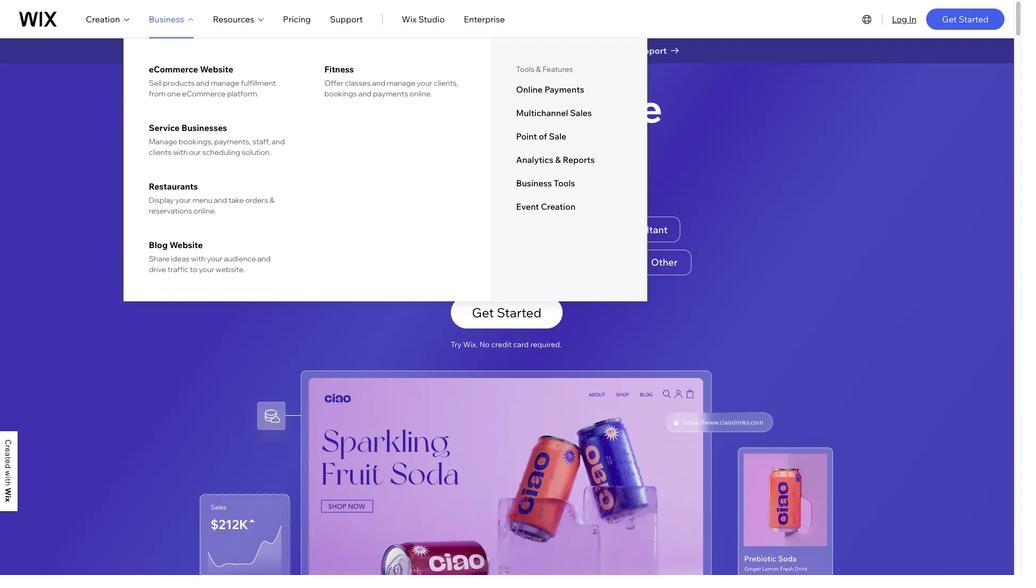Task type: describe. For each thing, give the bounding box(es) containing it.
show support
[[608, 45, 667, 56]]

share
[[149, 254, 169, 264]]

your down blog website link
[[207, 254, 223, 264]]

offer
[[325, 78, 344, 88]]

get started inside "link"
[[942, 14, 989, 24]]

businesses
[[182, 122, 227, 133]]

and inside service businesses manage bookings, payments, staff, and clients with our scheduling solution.
[[272, 137, 285, 146]]

card
[[513, 340, 529, 349]]

sales
[[570, 108, 592, 118]]

solution.
[[242, 147, 271, 157]]

online payments
[[516, 84, 584, 95]]

point
[[516, 131, 537, 142]]

fitness offer classes and manage your clients, bookings and payments online.
[[325, 64, 458, 99]]

take
[[229, 195, 244, 205]]

service businesses link
[[149, 122, 289, 133]]

classes
[[345, 78, 371, 88]]

audience
[[224, 254, 256, 264]]

log in
[[892, 14, 917, 24]]

fitness
[[325, 64, 354, 75]]

manage inside fitness offer classes and manage your clients, bookings and payments online.
[[387, 78, 415, 88]]

get started button
[[451, 297, 563, 329]]

website.
[[216, 265, 245, 274]]

other
[[651, 256, 678, 269]]

together
[[428, 45, 463, 56]]

pricing link
[[283, 13, 311, 25]]

blog website share ideas with your audience and drive traffic to your website.
[[149, 240, 271, 274]]

analytics
[[516, 154, 553, 165]]

from
[[149, 89, 166, 99]]

2 horizontal spatial to
[[574, 183, 585, 197]]

clients,
[[434, 78, 458, 88]]

payments
[[545, 84, 584, 95]]

try
[[451, 340, 462, 349]]

0 vertical spatial of
[[563, 45, 571, 56]]

event creation
[[516, 201, 576, 212]]

event creation link
[[516, 201, 622, 212]]

ukraine.
[[573, 45, 605, 56]]

create
[[351, 84, 477, 132]]

platform.
[[227, 89, 259, 99]]

point of sale link
[[516, 131, 622, 142]]

wix.
[[463, 340, 478, 349]]

tools & features
[[516, 64, 573, 74]]

business tools link
[[516, 178, 622, 188]]

wix
[[402, 14, 417, 24]]

and down classes
[[358, 89, 372, 99]]

sell
[[149, 78, 162, 88]]

0 vertical spatial to
[[465, 45, 473, 56]]

1 vertical spatial ecommerce
[[182, 89, 226, 99]]

you
[[533, 183, 552, 197]]

get inside "link"
[[942, 14, 957, 24]]

in
[[909, 14, 917, 24]]

started inside "link"
[[959, 14, 989, 24]]

like
[[554, 183, 572, 197]]

an
[[387, 45, 397, 56]]

what
[[387, 183, 415, 197]]

sale
[[549, 131, 567, 142]]

glass ns.png image
[[666, 413, 772, 432]]

wix studio link
[[402, 13, 445, 25]]

get inside button
[[472, 305, 494, 321]]

would
[[498, 183, 530, 197]]

the
[[518, 45, 531, 56]]

bookings
[[325, 89, 357, 99]]

with inside blog website share ideas with your audience and drive traffic to your website.
[[191, 254, 206, 264]]

event
[[516, 201, 539, 212]]

get started inside button
[[472, 305, 542, 321]]

creation button
[[86, 13, 130, 25]]

website for ecommerce website
[[200, 64, 233, 75]]

portfolio button
[[441, 217, 522, 243]]

payments,
[[214, 137, 251, 146]]

1 horizontal spatial support
[[633, 45, 667, 56]]

business group
[[123, 38, 647, 301]]

required.
[[531, 340, 562, 349]]

other button
[[625, 250, 691, 275]]

your inside fitness offer classes and manage your clients, bookings and payments online.
[[417, 78, 432, 88]]

with inside service businesses manage bookings, payments, staff, and clients with our scheduling solution.
[[173, 147, 188, 157]]

create a website without limits
[[351, 84, 663, 174]]

fulfillment
[[241, 78, 276, 88]]

studio
[[418, 14, 445, 24]]



Task type: locate. For each thing, give the bounding box(es) containing it.
0 horizontal spatial started
[[497, 305, 542, 321]]

with left the in the top right of the page
[[499, 45, 516, 56]]

reservations
[[149, 206, 192, 216]]

website up platform.
[[200, 64, 233, 75]]

show support link
[[608, 43, 689, 58]]

display
[[149, 195, 174, 205]]

0 vertical spatial ecommerce
[[149, 64, 198, 75]]

0 vertical spatial tools
[[516, 64, 535, 74]]

language selector, english selected image
[[861, 13, 874, 25]]

multichannel
[[516, 108, 568, 118]]

1 vertical spatial creation
[[541, 201, 576, 212]]

ecommerce
[[149, 64, 198, 75], [182, 89, 226, 99]]

& for tools
[[536, 64, 541, 74]]

0 horizontal spatial tools
[[516, 64, 535, 74]]

1 horizontal spatial to
[[465, 45, 473, 56]]

1 horizontal spatial of
[[539, 131, 547, 142]]

to left stand
[[465, 45, 473, 56]]

products
[[163, 78, 195, 88]]

and inside ecommerce website sell products and manage fulfillment from one ecommerce platform.
[[196, 78, 209, 88]]

to right traffic
[[190, 265, 197, 274]]

of inside business group
[[539, 131, 547, 142]]

business tools
[[516, 178, 575, 188]]

1 vertical spatial tools
[[554, 178, 575, 188]]

2 horizontal spatial of
[[563, 45, 571, 56]]

tools right you at right
[[554, 178, 575, 188]]

stand
[[475, 45, 497, 56]]

staff,
[[253, 137, 270, 146]]

restaurants display your menu and take orders & reservations online.
[[149, 181, 275, 216]]

reports
[[563, 154, 595, 165]]

1 vertical spatial with
[[173, 147, 188, 157]]

our
[[189, 147, 201, 157]]

resources button
[[213, 13, 264, 25]]

1 vertical spatial website
[[170, 240, 203, 250]]

business inside group
[[516, 178, 552, 188]]

create?
[[587, 183, 626, 197]]

ecommerce up products
[[149, 64, 198, 75]]

0 horizontal spatial business
[[149, 14, 184, 24]]

created with wix image
[[5, 440, 11, 502]]

2 vertical spatial to
[[190, 265, 197, 274]]

get started link
[[926, 8, 1005, 30]]

website inside blog website share ideas with your audience and drive traffic to your website.
[[170, 240, 203, 250]]

1 vertical spatial &
[[555, 154, 561, 165]]

tools down the in the top right of the page
[[516, 64, 535, 74]]

enterprise
[[464, 14, 505, 24]]

to right the like
[[574, 183, 585, 197]]

resources
[[213, 14, 254, 24]]

1 vertical spatial business
[[516, 178, 552, 188]]

website
[[200, 64, 233, 75], [170, 240, 203, 250]]

business for business
[[149, 14, 184, 24]]

impact
[[399, 45, 426, 56]]

and right audience on the top left
[[257, 254, 271, 264]]

service
[[149, 122, 180, 133]]

0 horizontal spatial with
[[173, 147, 188, 157]]

get started right in
[[942, 14, 989, 24]]

point of sale
[[516, 131, 567, 142]]

your left website. at left
[[199, 265, 214, 274]]

let's make an impact together to stand with the people of ukraine.
[[344, 45, 605, 56]]

no
[[480, 340, 490, 349]]

0 vertical spatial with
[[499, 45, 516, 56]]

wix studio
[[402, 14, 445, 24]]

let's
[[344, 45, 362, 56]]

drive
[[149, 265, 166, 274]]

business
[[149, 14, 184, 24], [516, 178, 552, 188]]

features
[[543, 64, 573, 74]]

1 horizontal spatial get
[[942, 14, 957, 24]]

support right show on the top
[[633, 45, 667, 56]]

kind
[[417, 183, 440, 197]]

2 vertical spatial &
[[270, 195, 275, 205]]

and right staff,
[[272, 137, 285, 146]]

manage up payments
[[387, 78, 415, 88]]

1 horizontal spatial &
[[536, 64, 541, 74]]

your
[[417, 78, 432, 88], [175, 195, 191, 205], [207, 254, 223, 264], [199, 265, 214, 274]]

get started
[[942, 14, 989, 24], [472, 305, 542, 321]]

manage
[[149, 137, 177, 146]]

traffic
[[168, 265, 189, 274]]

multichannel sales
[[516, 108, 592, 118]]

started inside button
[[497, 305, 542, 321]]

1 vertical spatial get
[[472, 305, 494, 321]]

pricing
[[283, 14, 311, 24]]

& for analytics
[[555, 154, 561, 165]]

website inside "create a website without limits"
[[514, 84, 663, 132]]

enterprise link
[[464, 13, 505, 25]]

of right kind
[[442, 183, 453, 197]]

0 vertical spatial get started
[[942, 14, 989, 24]]

manage inside ecommerce website sell products and manage fulfillment from one ecommerce platform.
[[211, 78, 239, 88]]

get right in
[[942, 14, 957, 24]]

analytics & reports
[[516, 154, 595, 165]]

and down ecommerce website link
[[196, 78, 209, 88]]

menu
[[192, 195, 212, 205]]

restaurant
[[475, 257, 525, 269]]

creation inside business group
[[541, 201, 576, 212]]

a
[[485, 84, 507, 132]]

& right 'orders'
[[270, 195, 275, 205]]

get started up try wix. no credit card required.
[[472, 305, 542, 321]]

what kind of website would you like to create?
[[387, 183, 626, 197]]

0 horizontal spatial creation
[[86, 14, 120, 24]]

1 horizontal spatial manage
[[387, 78, 415, 88]]

0 horizontal spatial manage
[[211, 78, 239, 88]]

ecommerce website sell products and manage fulfillment from one ecommerce platform.
[[149, 64, 276, 99]]

0 vertical spatial website
[[514, 84, 663, 132]]

limits
[[532, 126, 633, 174]]

0 vertical spatial online.
[[410, 89, 432, 99]]

0 vertical spatial get
[[942, 14, 957, 24]]

online
[[516, 84, 543, 95]]

to
[[465, 45, 473, 56], [574, 183, 585, 197], [190, 265, 197, 274]]

2 manage from the left
[[387, 78, 415, 88]]

consultant button
[[593, 217, 680, 242]]

with right 'ideas'
[[191, 254, 206, 264]]

online payments link
[[516, 84, 622, 95]]

business button
[[149, 13, 194, 25]]

1 horizontal spatial online.
[[410, 89, 432, 99]]

1 horizontal spatial business
[[516, 178, 552, 188]]

of right people on the top right
[[563, 45, 571, 56]]

0 vertical spatial business
[[149, 14, 184, 24]]

multichannel sales link
[[516, 108, 622, 118]]

and down restaurants link
[[214, 195, 227, 205]]

0 horizontal spatial support
[[330, 14, 363, 24]]

business for business tools
[[516, 178, 552, 188]]

1 horizontal spatial with
[[191, 254, 206, 264]]

& left features
[[536, 64, 541, 74]]

log in link
[[892, 13, 917, 25]]

with left our
[[173, 147, 188, 157]]

online. inside fitness offer classes and manage your clients, bookings and payments online.
[[410, 89, 432, 99]]

0 horizontal spatial of
[[442, 183, 453, 197]]

online. right payments
[[410, 89, 432, 99]]

restaurants link
[[149, 181, 289, 192]]

0 horizontal spatial online.
[[194, 206, 216, 216]]

1 vertical spatial website
[[455, 183, 496, 197]]

your up reservations
[[175, 195, 191, 205]]

2 horizontal spatial with
[[499, 45, 516, 56]]

0 vertical spatial started
[[959, 14, 989, 24]]

and inside blog website share ideas with your audience and drive traffic to your website.
[[257, 254, 271, 264]]

of left sale
[[539, 131, 547, 142]]

consultant
[[618, 224, 668, 236]]

fitness link
[[325, 64, 465, 75]]

tools
[[516, 64, 535, 74], [554, 178, 575, 188]]

restaurants
[[149, 181, 198, 192]]

website for blog website
[[170, 240, 203, 250]]

support
[[330, 14, 363, 24], [633, 45, 667, 56]]

website up 'ideas'
[[170, 240, 203, 250]]

online.
[[410, 89, 432, 99], [194, 206, 216, 216]]

to inside blog website share ideas with your audience and drive traffic to your website.
[[190, 265, 197, 274]]

log
[[892, 14, 907, 24]]

0 horizontal spatial get started
[[472, 305, 542, 321]]

started
[[959, 14, 989, 24], [497, 305, 542, 321]]

website
[[514, 84, 663, 132], [455, 183, 496, 197]]

1 horizontal spatial creation
[[541, 201, 576, 212]]

ecommerce down products
[[182, 89, 226, 99]]

ecommerce website link
[[149, 64, 289, 75]]

0 horizontal spatial website
[[455, 183, 496, 197]]

1 manage from the left
[[211, 78, 239, 88]]

1 vertical spatial started
[[497, 305, 542, 321]]

1 horizontal spatial tools
[[554, 178, 575, 188]]

your inside restaurants display your menu and take orders & reservations online.
[[175, 195, 191, 205]]

0 vertical spatial &
[[536, 64, 541, 74]]

portfolio
[[468, 224, 507, 236]]

1 horizontal spatial get started
[[942, 14, 989, 24]]

& inside restaurants display your menu and take orders & reservations online.
[[270, 195, 275, 205]]

0 vertical spatial support
[[330, 14, 363, 24]]

&
[[536, 64, 541, 74], [555, 154, 561, 165], [270, 195, 275, 205]]

0 horizontal spatial to
[[190, 265, 197, 274]]

payments
[[373, 89, 408, 99]]

get
[[942, 14, 957, 24], [472, 305, 494, 321]]

and inside restaurants display your menu and take orders & reservations online.
[[214, 195, 227, 205]]

1 vertical spatial support
[[633, 45, 667, 56]]

online. inside restaurants display your menu and take orders & reservations online.
[[194, 206, 216, 216]]

0 vertical spatial website
[[200, 64, 233, 75]]

0 vertical spatial creation
[[86, 14, 120, 24]]

1 horizontal spatial website
[[514, 84, 663, 132]]

1 vertical spatial get started
[[472, 305, 542, 321]]

1 vertical spatial online.
[[194, 206, 216, 216]]

0 horizontal spatial &
[[270, 195, 275, 205]]

blog
[[149, 240, 168, 250]]

2 vertical spatial of
[[442, 183, 453, 197]]

online. down menu
[[194, 206, 216, 216]]

support link
[[330, 13, 363, 25]]

and up payments
[[372, 78, 385, 88]]

one
[[167, 89, 181, 99]]

support up let's
[[330, 14, 363, 24]]

get up no
[[472, 305, 494, 321]]

1 horizontal spatial started
[[959, 14, 989, 24]]

restaurant button
[[448, 250, 541, 275]]

& left reports
[[555, 154, 561, 165]]

an ecommerce site for a soda company with a sales graph and mobile checkout image
[[309, 378, 703, 575]]

show
[[608, 45, 631, 56]]

creation inside popup button
[[86, 14, 120, 24]]

business inside dropdown button
[[149, 14, 184, 24]]

make
[[364, 45, 385, 56]]

website inside ecommerce website sell products and manage fulfillment from one ecommerce platform.
[[200, 64, 233, 75]]

1 vertical spatial of
[[539, 131, 547, 142]]

manage down ecommerce website link
[[211, 78, 239, 88]]

people
[[533, 45, 561, 56]]

2 horizontal spatial &
[[555, 154, 561, 165]]

1 vertical spatial to
[[574, 183, 585, 197]]

0 horizontal spatial get
[[472, 305, 494, 321]]

your left clients,
[[417, 78, 432, 88]]

2 vertical spatial with
[[191, 254, 206, 264]]

orders
[[245, 195, 268, 205]]



Task type: vqa. For each thing, say whether or not it's contained in the screenshot.


